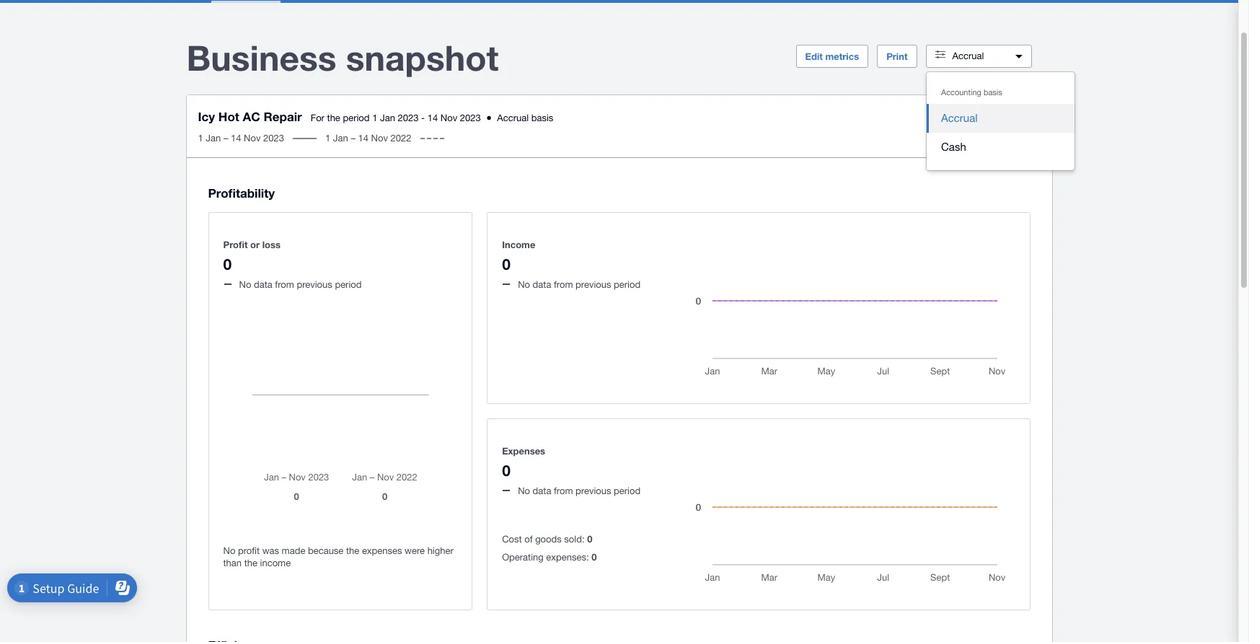 Task type: describe. For each thing, give the bounding box(es) containing it.
none field containing accrual
[[927, 71, 1076, 171]]

from for income 0
[[554, 279, 573, 290]]

accounting basis list box
[[927, 72, 1075, 170]]

print button
[[878, 45, 918, 68]]

2 horizontal spatial jan
[[380, 113, 395, 123]]

of
[[525, 534, 533, 545]]

edit metrics button
[[796, 45, 869, 68]]

– for 14 nov 2023
[[224, 133, 228, 144]]

year to date button
[[945, 111, 1041, 134]]

edit metrics
[[806, 51, 860, 62]]

2023 for jan
[[398, 113, 419, 123]]

snapshot
[[346, 37, 499, 78]]

income
[[260, 558, 291, 569]]

1 vertical spatial basis
[[532, 113, 554, 123]]

higher
[[428, 546, 454, 556]]

profit or loss 0
[[223, 239, 281, 273]]

income
[[502, 239, 536, 250]]

expenses 0
[[502, 445, 546, 480]]

accrual for accrual button
[[942, 112, 978, 124]]

icy hot ac repair
[[198, 109, 302, 124]]

accrual for accrual popup button
[[953, 51, 985, 61]]

2 horizontal spatial 1
[[372, 113, 378, 123]]

1 for 1 jan – 14 nov 2022
[[325, 133, 331, 144]]

no for expenses 0
[[518, 485, 530, 496]]

no inside no profit was made because the expenses were higher than the income
[[223, 546, 236, 556]]

no for profit or loss 0
[[239, 279, 251, 290]]

2 horizontal spatial 2023
[[460, 113, 481, 123]]

icy
[[198, 109, 215, 124]]

date
[[1000, 117, 1019, 128]]

period for expenses 0
[[614, 485, 641, 496]]

year
[[968, 117, 986, 128]]

goods
[[536, 534, 562, 545]]

expenses
[[362, 546, 402, 556]]

ac
[[243, 109, 260, 124]]

14 for 1 jan – 14 nov 2023
[[231, 133, 241, 144]]

profitability
[[208, 186, 275, 201]]

business
[[187, 37, 337, 78]]

nov for 1 jan – 14 nov 2022
[[371, 133, 388, 144]]

period for income 0
[[614, 279, 641, 290]]

data for expenses 0
[[533, 485, 552, 496]]

jan for 1 jan – 14 nov 2022
[[333, 133, 348, 144]]

for
[[311, 113, 325, 123]]

cost of goods sold: 0 operating expenses: 0
[[502, 533, 597, 563]]

from for profit or loss 0
[[275, 279, 294, 290]]

than
[[223, 558, 242, 569]]

to
[[989, 117, 997, 128]]

operating
[[502, 552, 544, 563]]

no data from previous period for income 0
[[518, 279, 641, 290]]

no data from previous period for profit or loss 0
[[239, 279, 362, 290]]

1 for 1 jan – 14 nov 2023
[[198, 133, 203, 144]]

0 inside the income 0
[[502, 255, 511, 273]]

income 0
[[502, 239, 536, 273]]

nov for 1 jan – 14 nov 2023
[[244, 133, 261, 144]]

– for 14 nov 2022
[[351, 133, 356, 144]]

made
[[282, 546, 306, 556]]

profit
[[223, 239, 248, 250]]

year to date
[[968, 117, 1019, 128]]



Task type: vqa. For each thing, say whether or not it's contained in the screenshot.
You Have 30 Days Left In Your Trial, Which Includes All Features
no



Task type: locate. For each thing, give the bounding box(es) containing it.
2 – from the left
[[351, 133, 356, 144]]

accrual inside button
[[942, 112, 978, 124]]

jan left "2022"
[[333, 133, 348, 144]]

print
[[887, 51, 908, 62]]

edit
[[806, 51, 823, 62]]

expenses:
[[546, 552, 589, 563]]

jan down icy
[[206, 133, 221, 144]]

previous for income 0
[[576, 279, 612, 290]]

0 horizontal spatial nov
[[244, 133, 261, 144]]

no data from previous period down the loss
[[239, 279, 362, 290]]

repair
[[264, 109, 302, 124]]

1 horizontal spatial nov
[[371, 133, 388, 144]]

0 inside profit or loss 0
[[223, 255, 232, 273]]

data for income 0
[[533, 279, 552, 290]]

0 vertical spatial the
[[327, 113, 340, 123]]

0 vertical spatial basis
[[984, 88, 1003, 97]]

previous
[[297, 279, 333, 290], [576, 279, 612, 290], [576, 485, 612, 496]]

data
[[254, 279, 273, 290], [533, 279, 552, 290], [533, 485, 552, 496]]

loss
[[262, 239, 281, 250]]

14 right -
[[428, 113, 438, 123]]

no down profit or loss 0
[[239, 279, 251, 290]]

previous for expenses 0
[[576, 485, 612, 496]]

jan for 1 jan – 14 nov 2023
[[206, 133, 221, 144]]

14
[[428, 113, 438, 123], [231, 133, 241, 144], [358, 133, 369, 144]]

accrual inside popup button
[[953, 51, 985, 61]]

group containing accrual
[[927, 72, 1075, 170]]

basis
[[984, 88, 1003, 97], [532, 113, 554, 123]]

the right for
[[327, 113, 340, 123]]

because
[[308, 546, 344, 556]]

accrual
[[953, 51, 985, 61], [942, 112, 978, 124], [497, 113, 529, 123]]

0 down expenses
[[502, 462, 511, 480]]

was
[[262, 546, 279, 556]]

14 left "2022"
[[358, 133, 369, 144]]

2023 down repair
[[263, 133, 284, 144]]

1 horizontal spatial 14
[[358, 133, 369, 144]]

accrual button
[[927, 104, 1075, 133]]

no data from previous period up the sold:
[[518, 485, 641, 496]]

jan
[[380, 113, 395, 123], [206, 133, 221, 144], [333, 133, 348, 144]]

the down profit
[[244, 558, 258, 569]]

2022
[[391, 133, 412, 144]]

or
[[250, 239, 260, 250]]

14 for 1 jan – 14 nov 2022
[[358, 133, 369, 144]]

–
[[224, 133, 228, 144], [351, 133, 356, 144]]

nov left "2022"
[[371, 133, 388, 144]]

– down hot
[[224, 133, 228, 144]]

14 down hot
[[231, 133, 241, 144]]

navigation
[[132, 0, 1015, 3]]

no
[[239, 279, 251, 290], [518, 279, 530, 290], [518, 485, 530, 496], [223, 546, 236, 556]]

0 down income
[[502, 255, 511, 273]]

no up than
[[223, 546, 236, 556]]

2 horizontal spatial the
[[346, 546, 360, 556]]

1
[[372, 113, 378, 123], [198, 133, 203, 144], [325, 133, 331, 144]]

cash button
[[927, 133, 1075, 162]]

no data from previous period down the income 0
[[518, 279, 641, 290]]

the
[[327, 113, 340, 123], [346, 546, 360, 556], [244, 558, 258, 569]]

the right because
[[346, 546, 360, 556]]

1 horizontal spatial basis
[[984, 88, 1003, 97]]

1 horizontal spatial –
[[351, 133, 356, 144]]

no profit was made because the expenses were higher than the income
[[223, 546, 454, 569]]

-
[[421, 113, 425, 123]]

profit
[[238, 546, 260, 556]]

0 horizontal spatial –
[[224, 133, 228, 144]]

2023
[[398, 113, 419, 123], [460, 113, 481, 123], [263, 133, 284, 144]]

data for profit or loss 0
[[254, 279, 273, 290]]

0 right expenses:
[[592, 552, 597, 563]]

cash
[[942, 141, 967, 153]]

for the period 1 jan 2023 - 14 nov 2023  ●  accrual basis
[[311, 113, 554, 123]]

1 jan – 14 nov 2023
[[198, 133, 284, 144]]

data down profit or loss 0
[[254, 279, 273, 290]]

no for income 0
[[518, 279, 530, 290]]

0 down profit
[[223, 255, 232, 273]]

1 horizontal spatial 2023
[[398, 113, 419, 123]]

1 horizontal spatial the
[[327, 113, 340, 123]]

0 right the sold:
[[588, 533, 593, 545]]

previous for profit or loss 0
[[297, 279, 333, 290]]

0 inside expenses 0
[[502, 462, 511, 480]]

nov
[[441, 113, 458, 123], [244, 133, 261, 144], [371, 133, 388, 144]]

expenses
[[502, 445, 546, 457]]

0 horizontal spatial 2023
[[263, 133, 284, 144]]

business snapshot
[[187, 37, 499, 78]]

1 horizontal spatial 1
[[325, 133, 331, 144]]

no data from previous period
[[239, 279, 362, 290], [518, 279, 641, 290], [518, 485, 641, 496]]

from
[[275, 279, 294, 290], [554, 279, 573, 290], [554, 485, 573, 496]]

1 jan – 14 nov 2022
[[325, 133, 412, 144]]

cost
[[502, 534, 522, 545]]

accounting basis
[[942, 88, 1003, 97]]

accrual button
[[926, 45, 1032, 68]]

1 – from the left
[[224, 133, 228, 144]]

no data from previous period for expenses 0
[[518, 485, 641, 496]]

metrics
[[826, 51, 860, 62]]

period for profit or loss 0
[[335, 279, 362, 290]]

0 horizontal spatial jan
[[206, 133, 221, 144]]

0
[[223, 255, 232, 273], [502, 255, 511, 273], [502, 462, 511, 480], [588, 533, 593, 545], [592, 552, 597, 563]]

0 horizontal spatial basis
[[532, 113, 554, 123]]

1 vertical spatial the
[[346, 546, 360, 556]]

0 horizontal spatial 14
[[231, 133, 241, 144]]

group
[[927, 72, 1075, 170]]

were
[[405, 546, 425, 556]]

accounting
[[942, 88, 982, 97]]

0 horizontal spatial the
[[244, 558, 258, 569]]

data down the income 0
[[533, 279, 552, 290]]

nov down ac
[[244, 133, 261, 144]]

nov right -
[[441, 113, 458, 123]]

basis inside list box
[[984, 88, 1003, 97]]

period
[[343, 113, 370, 123], [335, 279, 362, 290], [614, 279, 641, 290], [614, 485, 641, 496]]

– left "2022"
[[351, 133, 356, 144]]

data down expenses 0
[[533, 485, 552, 496]]

2 horizontal spatial nov
[[441, 113, 458, 123]]

None field
[[927, 71, 1076, 171]]

1 horizontal spatial jan
[[333, 133, 348, 144]]

from for expenses 0
[[554, 485, 573, 496]]

2 vertical spatial the
[[244, 558, 258, 569]]

0 horizontal spatial 1
[[198, 133, 203, 144]]

2023 left -
[[398, 113, 419, 123]]

no down expenses 0
[[518, 485, 530, 496]]

no down the income 0
[[518, 279, 530, 290]]

2023 right -
[[460, 113, 481, 123]]

2023 for nov
[[263, 133, 284, 144]]

2 horizontal spatial 14
[[428, 113, 438, 123]]

jan up "2022"
[[380, 113, 395, 123]]

sold:
[[565, 534, 585, 545]]

hot
[[219, 109, 239, 124]]



